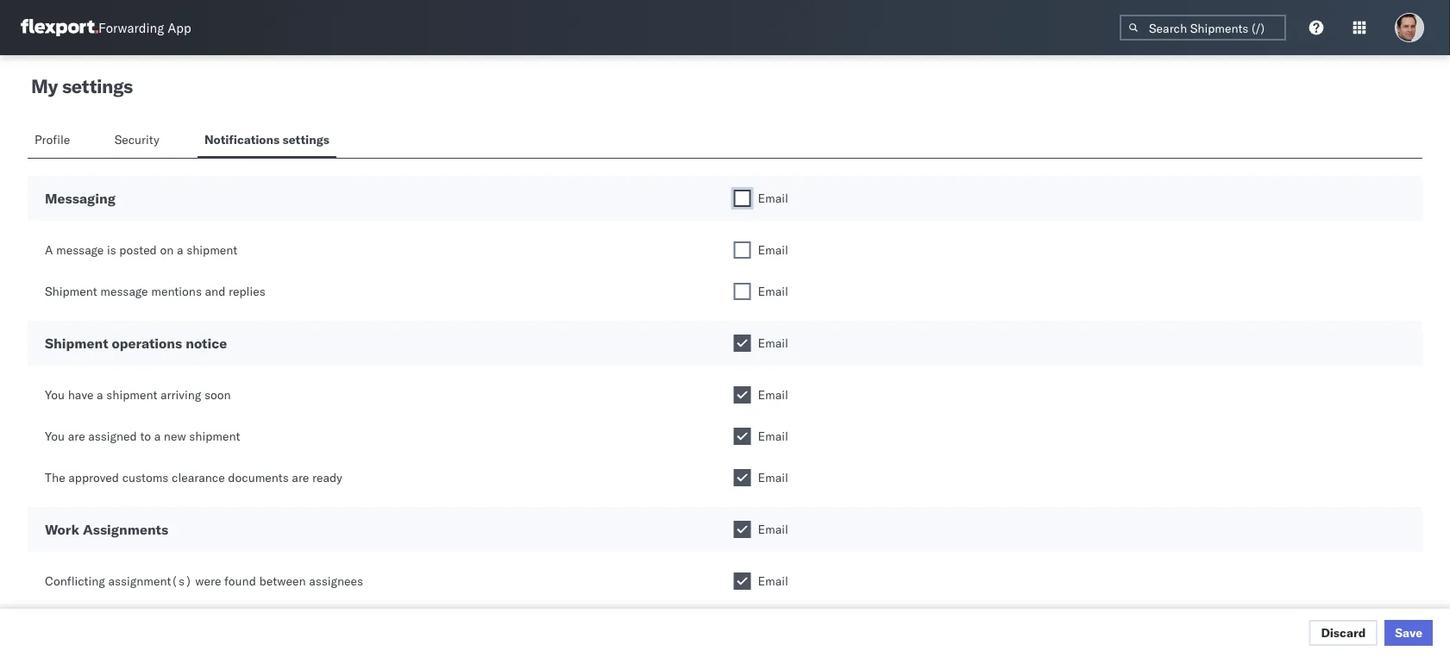 Task type: locate. For each thing, give the bounding box(es) containing it.
operations
[[112, 335, 182, 352]]

shipment
[[45, 284, 97, 299], [45, 335, 108, 352]]

you up the
[[45, 429, 65, 444]]

you
[[45, 387, 65, 402], [45, 429, 65, 444]]

settings right 'notifications'
[[283, 132, 329, 147]]

forwarding app link
[[21, 19, 191, 36]]

message for shipment
[[100, 284, 148, 299]]

assigned
[[88, 429, 137, 444]]

0 vertical spatial shipment
[[45, 284, 97, 299]]

to
[[140, 429, 151, 444]]

0 vertical spatial you
[[45, 387, 65, 402]]

1 vertical spatial you
[[45, 429, 65, 444]]

shipment up and on the left top
[[186, 242, 237, 258]]

message right 'a'
[[56, 242, 104, 258]]

shipment for shipment message mentions and replies
[[45, 284, 97, 299]]

0 vertical spatial a
[[177, 242, 183, 258]]

a right have
[[97, 387, 103, 402]]

None checkbox
[[734, 242, 751, 259], [734, 283, 751, 300], [734, 335, 751, 352], [734, 469, 751, 487], [734, 573, 751, 590], [734, 242, 751, 259], [734, 283, 751, 300], [734, 335, 751, 352], [734, 469, 751, 487], [734, 573, 751, 590]]

a right on
[[177, 242, 183, 258]]

0 vertical spatial shipment
[[186, 242, 237, 258]]

7 email from the top
[[758, 470, 788, 485]]

on
[[160, 242, 174, 258]]

a right to
[[154, 429, 161, 444]]

1 vertical spatial shipment
[[45, 335, 108, 352]]

6 email from the top
[[758, 429, 788, 444]]

settings right my
[[62, 74, 133, 98]]

between
[[259, 574, 306, 589]]

were
[[195, 574, 221, 589]]

forwarding app
[[98, 19, 191, 36]]

assignment(s)
[[108, 574, 192, 589]]

settings inside button
[[283, 132, 329, 147]]

2 shipment from the top
[[45, 335, 108, 352]]

assignments
[[83, 521, 168, 538]]

notifications
[[204, 132, 280, 147]]

discard
[[1321, 626, 1366, 641]]

1 shipment from the top
[[45, 284, 97, 299]]

0 vertical spatial settings
[[62, 74, 133, 98]]

3 email from the top
[[758, 284, 788, 299]]

shipment
[[186, 242, 237, 258], [106, 387, 157, 402], [189, 429, 240, 444]]

0 horizontal spatial are
[[68, 429, 85, 444]]

notifications settings
[[204, 132, 329, 147]]

0 vertical spatial are
[[68, 429, 85, 444]]

new
[[164, 429, 186, 444]]

you left have
[[45, 387, 65, 402]]

message down the is
[[100, 284, 148, 299]]

are left "assigned"
[[68, 429, 85, 444]]

shipment up you are assigned to a new shipment
[[106, 387, 157, 402]]

forwarding
[[98, 19, 164, 36]]

assignees
[[309, 574, 363, 589]]

email for work assignments
[[758, 522, 788, 537]]

2 you from the top
[[45, 429, 65, 444]]

shipment right 'new'
[[189, 429, 240, 444]]

shipment for new
[[189, 429, 240, 444]]

2 email from the top
[[758, 242, 788, 258]]

None checkbox
[[734, 190, 751, 207], [734, 387, 751, 404], [734, 428, 751, 445], [734, 521, 751, 538], [734, 190, 751, 207], [734, 387, 751, 404], [734, 428, 751, 445], [734, 521, 751, 538]]

2 vertical spatial shipment
[[189, 429, 240, 444]]

email for you have a shipment arriving soon
[[758, 387, 788, 402]]

1 vertical spatial are
[[292, 470, 309, 485]]

soon
[[204, 387, 231, 402]]

profile button
[[28, 124, 80, 158]]

you are assigned to a new shipment
[[45, 429, 240, 444]]

0 vertical spatial message
[[56, 242, 104, 258]]

9 email from the top
[[758, 574, 788, 589]]

security
[[114, 132, 159, 147]]

1 horizontal spatial settings
[[283, 132, 329, 147]]

are
[[68, 429, 85, 444], [292, 470, 309, 485]]

message
[[56, 242, 104, 258], [100, 284, 148, 299]]

a
[[177, 242, 183, 258], [97, 387, 103, 402], [154, 429, 161, 444]]

notice
[[186, 335, 227, 352]]

1 you from the top
[[45, 387, 65, 402]]

shipment up have
[[45, 335, 108, 352]]

flexport. image
[[21, 19, 98, 36]]

0 horizontal spatial a
[[97, 387, 103, 402]]

save button
[[1385, 620, 1433, 646]]

you for you have a shipment arriving soon
[[45, 387, 65, 402]]

are left ready
[[292, 470, 309, 485]]

8 email from the top
[[758, 522, 788, 537]]

notifications settings button
[[198, 124, 336, 158]]

settings for notifications settings
[[283, 132, 329, 147]]

Search Shipments (/) text field
[[1120, 15, 1286, 41]]

1 email from the top
[[758, 191, 788, 206]]

4 email from the top
[[758, 336, 788, 351]]

my settings
[[31, 74, 133, 98]]

1 vertical spatial message
[[100, 284, 148, 299]]

approved
[[68, 470, 119, 485]]

1 vertical spatial settings
[[283, 132, 329, 147]]

security button
[[108, 124, 170, 158]]

email for the approved customs clearance documents are ready
[[758, 470, 788, 485]]

0 horizontal spatial settings
[[62, 74, 133, 98]]

shipment down 'a'
[[45, 284, 97, 299]]

email for shipment message mentions and replies
[[758, 284, 788, 299]]

ready
[[312, 470, 342, 485]]

1 horizontal spatial are
[[292, 470, 309, 485]]

you have a shipment arriving soon
[[45, 387, 231, 402]]

email
[[758, 191, 788, 206], [758, 242, 788, 258], [758, 284, 788, 299], [758, 336, 788, 351], [758, 387, 788, 402], [758, 429, 788, 444], [758, 470, 788, 485], [758, 522, 788, 537], [758, 574, 788, 589]]

settings
[[62, 74, 133, 98], [283, 132, 329, 147]]

settings for my settings
[[62, 74, 133, 98]]

1 horizontal spatial a
[[154, 429, 161, 444]]

5 email from the top
[[758, 387, 788, 402]]

2 vertical spatial a
[[154, 429, 161, 444]]



Task type: describe. For each thing, give the bounding box(es) containing it.
work assignments
[[45, 521, 168, 538]]

the approved customs clearance documents are ready
[[45, 470, 342, 485]]

profile
[[35, 132, 70, 147]]

a message is posted on a shipment
[[45, 242, 237, 258]]

message for a
[[56, 242, 104, 258]]

app
[[168, 19, 191, 36]]

1 vertical spatial a
[[97, 387, 103, 402]]

email for a message is posted on a shipment
[[758, 242, 788, 258]]

1 vertical spatial shipment
[[106, 387, 157, 402]]

shipment operations notice
[[45, 335, 227, 352]]

email for messaging
[[758, 191, 788, 206]]

my
[[31, 74, 58, 98]]

a
[[45, 242, 53, 258]]

conflicting
[[45, 574, 105, 589]]

shipment message mentions and replies
[[45, 284, 265, 299]]

and
[[205, 284, 226, 299]]

replies
[[229, 284, 265, 299]]

discard button
[[1309, 620, 1378, 646]]

shipment for shipment operations notice
[[45, 335, 108, 352]]

clearance
[[172, 470, 225, 485]]

posted
[[119, 242, 157, 258]]

have
[[68, 387, 94, 402]]

documents
[[228, 470, 289, 485]]

you for you are assigned to a new shipment
[[45, 429, 65, 444]]

is
[[107, 242, 116, 258]]

2 horizontal spatial a
[[177, 242, 183, 258]]

mentions
[[151, 284, 202, 299]]

email for conflicting assignment(s) were found between assignees
[[758, 574, 788, 589]]

customs
[[122, 470, 169, 485]]

save
[[1395, 626, 1423, 641]]

arriving
[[160, 387, 201, 402]]

conflicting assignment(s) were found between assignees
[[45, 574, 363, 589]]

the
[[45, 470, 65, 485]]

messaging
[[45, 190, 116, 207]]

work
[[45, 521, 79, 538]]

email for you are assigned to a new shipment
[[758, 429, 788, 444]]

shipment for a
[[186, 242, 237, 258]]

email for shipment operations notice
[[758, 336, 788, 351]]

found
[[224, 574, 256, 589]]



Task type: vqa. For each thing, say whether or not it's contained in the screenshot.
Schedule Delivery Appointment's '1889466'
no



